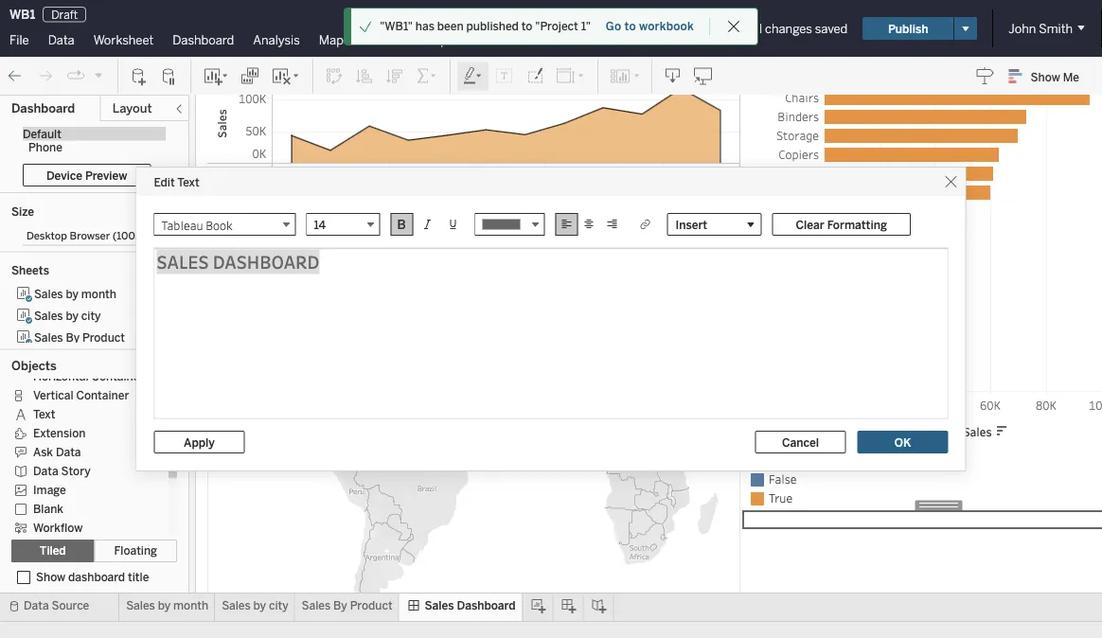 Task type: vqa. For each thing, say whether or not it's contained in the screenshot.
the Sales Dashboard
yes



Task type: locate. For each thing, give the bounding box(es) containing it.
john
[[1009, 21, 1036, 36]]

sales
[[211, 235, 259, 261], [34, 287, 63, 301], [34, 309, 63, 322], [34, 330, 63, 344], [126, 599, 155, 613], [222, 599, 251, 613], [302, 599, 331, 613], [425, 599, 454, 613]]

1 horizontal spatial text
[[177, 175, 199, 189]]

new worksheet image
[[203, 67, 229, 86]]

clear formatting
[[796, 218, 887, 231]]

by
[[263, 235, 285, 261], [66, 287, 78, 301], [66, 309, 78, 322], [158, 599, 171, 613], [253, 599, 266, 613]]

saved
[[815, 21, 848, 36]]

map element
[[207, 270, 740, 638]]

all changes saved
[[748, 21, 848, 36]]

0 horizontal spatial text
[[33, 407, 55, 421]]

November, Month of Order Date. Press Space to toggle selection. Press Escape to go back to the left margin. Use arrow keys to navigate headers text field
[[662, 164, 701, 222]]

0 vertical spatial container
[[91, 370, 144, 383]]

desktop
[[27, 229, 67, 242]]

0 vertical spatial text
[[177, 175, 199, 189]]

container down horizontal container
[[76, 389, 129, 402]]

1 horizontal spatial sales by product
[[302, 599, 393, 613]]

1 vertical spatial by
[[333, 599, 347, 613]]

"project
[[535, 19, 578, 33]]

analysis
[[253, 32, 300, 47]]

wb1
[[9, 7, 35, 22]]

Tables, Sub-Category. Press Space to toggle selection. Press Escape to go back to the left margin. Use arrow keys to navigate headers text field
[[748, 164, 824, 183]]

text right edit
[[177, 175, 199, 189]]

data down draft
[[48, 32, 75, 47]]

Appliances, Sub-Category. Press Space to toggle selection. Press Escape to go back to the left margin. Use arrow keys to navigate headers text field
[[748, 221, 824, 240]]

sales by month inside list box
[[34, 287, 116, 301]]

togglestate option group
[[11, 540, 177, 562]]

0 horizontal spatial to
[[522, 19, 533, 33]]

0 vertical spatial city
[[289, 235, 322, 261]]

text inside option
[[33, 407, 55, 421]]

horizontal container option
[[11, 366, 156, 385]]

Accessories, Sub-Category. Press Space to toggle selection. Press Escape to go back to the left margin. Use arrow keys to navigate headers text field
[[748, 183, 824, 202]]

sales by month down sheets
[[34, 287, 116, 301]]

publish button
[[863, 17, 954, 40]]

2 vertical spatial dashboard
[[457, 599, 516, 613]]

sales by month down the title on the left
[[126, 599, 208, 613]]

0 vertical spatial by
[[66, 330, 80, 344]]

city inside sales by city application
[[289, 235, 322, 261]]

Machines, Sub-Category. Press Space to toggle selection. Press Escape to go back to the left margin. Use arrow keys to navigate headers text field
[[748, 202, 824, 221]]

sales inside application
[[211, 235, 259, 261]]

data inside option
[[33, 464, 58, 478]]

replay animation image left new data source image
[[93, 69, 104, 81]]

sales by city application
[[189, 0, 1102, 638]]

0 horizontal spatial replay animation image
[[66, 67, 85, 85]]

workflow
[[33, 521, 83, 535]]

list box
[[11, 283, 177, 348]]

0 horizontal spatial sales by product
[[34, 330, 125, 344]]

data up data story
[[56, 445, 81, 459]]

ask data option
[[11, 442, 156, 461]]

apply button
[[154, 431, 245, 454]]

been
[[437, 19, 464, 33]]

July, Month of Order Date. Press Space to toggle selection. Press Escape to go back to the left margin. Use arrow keys to navigate headers text field
[[506, 164, 544, 222]]

container up vertical container option
[[91, 370, 144, 383]]

2 to from the left
[[624, 19, 636, 33]]

collapse image
[[173, 103, 185, 115]]

September, Month of Order Date. Press Space to toggle selection. Press Escape to go back to the left margin. Use arrow keys to navigate headers text field
[[583, 164, 622, 222]]

extension
[[33, 426, 86, 440]]

replay animation image
[[66, 67, 85, 85], [93, 69, 104, 81]]

product
[[82, 330, 125, 344], [350, 599, 393, 613]]

replay animation image right redo image
[[66, 67, 85, 85]]

data
[[48, 32, 75, 47], [56, 445, 81, 459], [33, 464, 58, 478], [24, 599, 49, 613]]

city
[[289, 235, 322, 261], [81, 309, 101, 322], [269, 599, 288, 613]]

cancel
[[782, 435, 819, 449]]

1 vertical spatial sales by product
[[302, 599, 393, 613]]

edit text
[[154, 175, 199, 189]]

show for show dashboard title
[[36, 571, 65, 584]]

to right go
[[624, 19, 636, 33]]

redo image
[[36, 67, 55, 86]]

show left me
[[1031, 70, 1060, 84]]

objects list box
[[11, 366, 177, 537]]

data left 'source'
[[24, 599, 49, 613]]

device preview button
[[23, 164, 151, 187]]

floating
[[114, 544, 157, 558]]

map
[[319, 32, 344, 47]]

show inside button
[[1031, 70, 1060, 84]]

1 vertical spatial month
[[173, 599, 208, 613]]

#666666 element
[[482, 219, 520, 230]]

0 horizontal spatial product
[[82, 330, 125, 344]]

to left "project
[[522, 19, 533, 33]]

2 horizontal spatial dashboard
[[457, 599, 516, 613]]

default phone
[[23, 127, 62, 154]]

0 vertical spatial dashboard
[[173, 32, 234, 47]]

1 horizontal spatial sales by month
[[126, 599, 208, 613]]

0 vertical spatial sales by product
[[34, 330, 125, 344]]

March, Month of Order Date. Press Space to toggle selection. Press Escape to go back to the left margin. Use arrow keys to navigate headers text field
[[349, 164, 389, 222]]

ask data
[[33, 445, 81, 459]]

1 to from the left
[[522, 19, 533, 33]]

text down vertical
[[33, 407, 55, 421]]

0 horizontal spatial by
[[66, 330, 80, 344]]

size
[[11, 205, 34, 218]]

1 horizontal spatial product
[[350, 599, 393, 613]]

0 vertical spatial show
[[1031, 70, 1060, 84]]

data for data story
[[33, 464, 58, 478]]

0 horizontal spatial sales by month
[[34, 287, 116, 301]]

list box containing sales by month
[[11, 283, 177, 348]]

show
[[1031, 70, 1060, 84], [36, 571, 65, 584]]

marks. press enter to open the view data window.. use arrow keys to navigate data visualization elements. image
[[272, 5, 740, 164], [824, 69, 1102, 392], [207, 270, 740, 638]]

1 horizontal spatial to
[[624, 19, 636, 33]]

0 vertical spatial sales by city
[[211, 235, 322, 261]]

sales dashboard
[[425, 599, 516, 613]]

sales by month
[[34, 287, 116, 301], [126, 599, 208, 613]]

(1000
[[113, 229, 142, 242]]

swap rows and columns image
[[325, 67, 344, 86]]

data guide image
[[976, 66, 995, 85]]

by
[[66, 330, 80, 344], [333, 599, 347, 613]]

blank option
[[11, 499, 156, 518]]

data down the ask
[[33, 464, 58, 478]]

fit image
[[556, 67, 586, 86]]

1 vertical spatial text
[[33, 407, 55, 421]]

December, Month of Order Date. Press Space to toggle selection. Press Escape to go back to the left margin. Use arrow keys to navigate headers text field
[[701, 164, 740, 222]]

October, Month of Order Date. Press Space to toggle selection. Press Escape to go back to the left margin. Use arrow keys to navigate headers text field
[[622, 164, 662, 222]]

formatting
[[827, 218, 887, 231]]

text option
[[11, 404, 156, 423]]

tableau book
[[161, 218, 232, 233]]

book
[[206, 218, 232, 233]]

clear sheet image
[[271, 67, 301, 86]]

August, Month of Order Date. Press Space to toggle selection. Press Escape to go back to the left margin. Use arrow keys to navigate headers text field
[[544, 164, 583, 222]]

aboveavg
[[748, 453, 808, 468]]

1 horizontal spatial show
[[1031, 70, 1060, 84]]

1 vertical spatial show
[[36, 571, 65, 584]]

January, Month of Order Date. Press Space to toggle selection. Press Escape to go back to the left margin. Use arrow keys to navigate headers text field
[[272, 164, 311, 222]]

device
[[46, 168, 82, 182]]

container for vertical container
[[76, 389, 129, 402]]

Copiers, Sub-Category. Press Space to toggle selection. Press Escape to go back to the left margin. Use arrow keys to navigate headers text field
[[748, 145, 824, 164]]

0 horizontal spatial show
[[36, 571, 65, 584]]

image option
[[11, 480, 156, 499]]

layout
[[112, 101, 152, 116]]

1 vertical spatial dashboard
[[11, 101, 75, 116]]

2 vertical spatial sales by city
[[222, 599, 288, 613]]

sheets
[[11, 264, 49, 277]]

1 horizontal spatial by
[[333, 599, 347, 613]]

container
[[91, 370, 144, 383], [76, 389, 129, 402]]

February, Month of Order Date. Press Space to toggle selection. Press Escape to go back to the left margin. Use arrow keys to navigate headers text field
[[311, 164, 349, 222]]

text inside dialog
[[177, 175, 199, 189]]

go
[[606, 19, 621, 33]]

sales by city
[[211, 235, 322, 261], [34, 309, 101, 322], [222, 599, 288, 613]]

workflow option
[[11, 518, 156, 537]]

0 vertical spatial sales by month
[[34, 287, 116, 301]]

x
[[145, 229, 150, 242]]

john smith
[[1009, 21, 1073, 36]]

1 vertical spatial product
[[350, 599, 393, 613]]

dashboard
[[173, 32, 234, 47], [11, 101, 75, 116], [457, 599, 516, 613]]

sales by product
[[34, 330, 125, 344], [302, 599, 393, 613]]

go to workbook link
[[605, 18, 695, 34]]

show down tiled
[[36, 571, 65, 584]]

0 vertical spatial product
[[82, 330, 125, 344]]

pause auto updates image
[[160, 67, 179, 86]]

tiled
[[40, 544, 66, 558]]

sales by city inside application
[[211, 235, 322, 261]]

0 horizontal spatial month
[[81, 287, 116, 301]]

1 vertical spatial sales by city
[[34, 309, 101, 322]]

preview
[[85, 168, 127, 182]]

1 vertical spatial container
[[76, 389, 129, 402]]

text
[[177, 175, 199, 189], [33, 407, 55, 421]]

file
[[9, 32, 29, 47]]

to
[[522, 19, 533, 33], [624, 19, 636, 33]]



Task type: describe. For each thing, give the bounding box(es) containing it.
image
[[33, 483, 66, 497]]

tableau
[[161, 218, 203, 233]]

go to workbook
[[606, 19, 694, 33]]

horizontal container
[[33, 370, 144, 383]]

duplicate image
[[241, 67, 259, 86]]

"wb1" has been published to "project 1" alert
[[380, 18, 591, 35]]

dashboard
[[68, 571, 125, 584]]

vertical container
[[33, 389, 129, 402]]

objects
[[11, 358, 57, 374]]

workbook
[[639, 19, 694, 33]]

desktop browser (1000 x 800)
[[27, 229, 177, 242]]

14
[[314, 218, 326, 232]]

highlight image
[[462, 67, 484, 86]]

undo image
[[6, 67, 25, 86]]

data inside option
[[56, 445, 81, 459]]

worksheet
[[93, 32, 154, 47]]

download image
[[664, 67, 683, 86]]

container for horizontal container
[[91, 370, 144, 383]]

1 vertical spatial sales by month
[[126, 599, 208, 613]]

edit text dialog
[[137, 168, 965, 471]]

help
[[422, 32, 448, 47]]

show me
[[1031, 70, 1079, 84]]

edit
[[154, 175, 175, 189]]

clear formatting button
[[772, 213, 911, 236]]

sales by city inside list box
[[34, 309, 101, 322]]

to inside 'link'
[[624, 19, 636, 33]]

data story option
[[11, 461, 156, 480]]

show me button
[[1001, 62, 1097, 91]]

horizontal alignment control element
[[555, 213, 624, 236]]

800)
[[153, 229, 177, 242]]

clear
[[796, 218, 825, 231]]

draft
[[51, 7, 78, 21]]

Bookcases, Sub-Category. Press Space to toggle selection. Press Escape to go back to the left margin. Use arrow keys to navigate headers text field
[[748, 240, 824, 259]]

new data source image
[[130, 67, 149, 86]]

me
[[1063, 70, 1079, 84]]

totals image
[[416, 67, 438, 86]]

1"
[[581, 19, 591, 33]]

ok
[[895, 435, 911, 449]]

phone
[[28, 141, 62, 154]]

device preview
[[46, 168, 127, 182]]

May, Month of Order Date. Press Space to toggle selection. Press Escape to go back to the left margin. Use arrow keys to navigate headers text field
[[428, 164, 467, 222]]

1 horizontal spatial dashboard
[[173, 32, 234, 47]]

show for show me
[[1031, 70, 1060, 84]]

blank
[[33, 502, 63, 516]]

vertical
[[33, 389, 73, 402]]

smith
[[1039, 21, 1073, 36]]

ask
[[33, 445, 53, 459]]

to inside 'alert'
[[522, 19, 533, 33]]

sort descending image
[[385, 67, 404, 86]]

product inside list box
[[82, 330, 125, 344]]

format workbook image
[[526, 67, 544, 86]]

vertical container option
[[11, 385, 156, 404]]

2 vertical spatial city
[[269, 599, 288, 613]]

open and edit this workbook in tableau desktop image
[[694, 67, 713, 86]]

1 vertical spatial city
[[81, 309, 101, 322]]

tableau book button
[[154, 213, 296, 239]]

"wb1"
[[380, 19, 413, 33]]

published
[[466, 19, 519, 33]]

0 vertical spatial month
[[81, 287, 116, 301]]

sort ascending image
[[355, 67, 374, 86]]

format
[[363, 32, 403, 47]]

Binders, Sub-Category. Press Space to toggle selection. Press Escape to go back to the left margin. Use arrow keys to navigate headers text field
[[748, 107, 824, 126]]

cancel button
[[755, 431, 846, 454]]

sales by product inside list box
[[34, 330, 125, 344]]

publish
[[888, 22, 928, 35]]

default
[[23, 127, 61, 141]]

apply
[[184, 435, 215, 449]]

has
[[416, 19, 435, 33]]

success image
[[359, 20, 372, 33]]

0 horizontal spatial dashboard
[[11, 101, 75, 116]]

all
[[748, 21, 762, 36]]

"wb1" has been published to "project 1"
[[380, 19, 591, 33]]

horizontal
[[33, 370, 89, 383]]

show/hide cards image
[[610, 67, 640, 86]]

by inside application
[[263, 235, 285, 261]]

data for data source
[[24, 599, 49, 613]]

browser
[[70, 229, 110, 242]]

data for data
[[48, 32, 75, 47]]

false option
[[748, 471, 1102, 490]]

April, Month of Order Date. Press Space to toggle selection. Press Escape to go back to the left margin. Use arrow keys to navigate headers text field
[[389, 164, 428, 222]]

true option
[[748, 490, 1102, 508]]

show labels image
[[495, 67, 514, 86]]

show dashboard title
[[36, 571, 149, 584]]

source
[[52, 599, 89, 613]]

June, Month of Order Date. Press Space to toggle selection. Press Escape to go back to the left margin. Use arrow keys to navigate headers text field
[[467, 164, 506, 222]]

extension option
[[11, 423, 156, 442]]

1 horizontal spatial replay animation image
[[93, 69, 104, 81]]

true
[[769, 491, 793, 506]]

false
[[769, 472, 797, 487]]

Storage, Sub-Category. Press Space to toggle selection. Press Escape to go back to the left margin. Use arrow keys to navigate headers text field
[[748, 126, 824, 145]]

data story
[[33, 464, 91, 478]]

Chairs, Sub-Category. Press Space to toggle selection. Press Escape to go back to the left margin. Use arrow keys to navigate headers text field
[[748, 88, 824, 107]]

title
[[128, 571, 149, 584]]

ok button
[[857, 431, 948, 454]]

story
[[61, 464, 91, 478]]

14 button
[[306, 213, 380, 239]]

changes
[[765, 21, 812, 36]]

1 horizontal spatial month
[[173, 599, 208, 613]]

data source
[[24, 599, 89, 613]]



